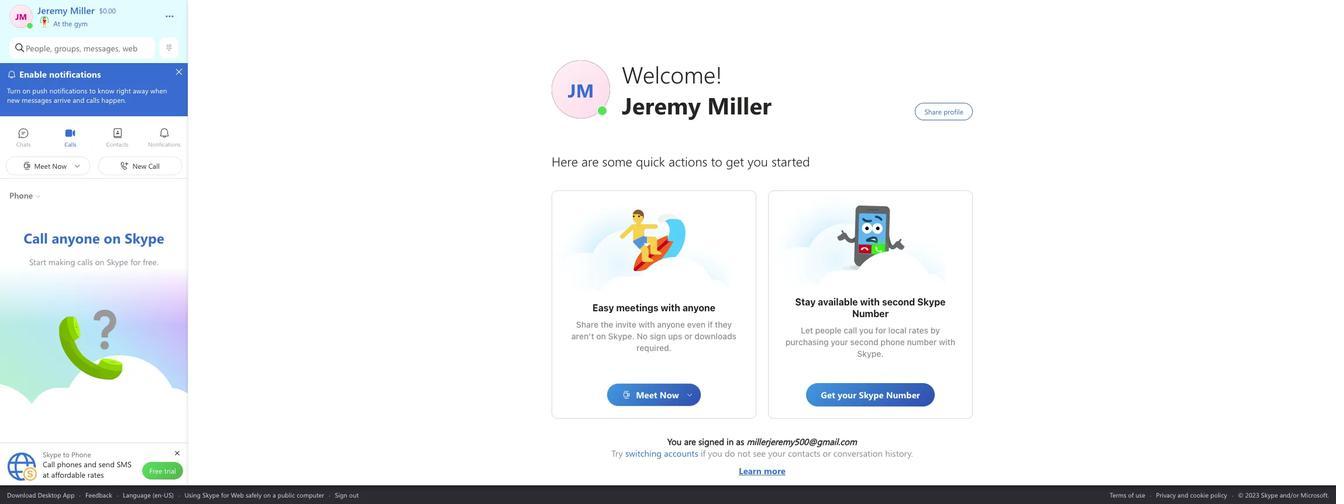 Task type: describe. For each thing, give the bounding box(es) containing it.
using
[[185, 491, 201, 500]]

desktop
[[38, 491, 61, 500]]

by
[[931, 326, 940, 336]]

using skype for web safely on a public computer
[[185, 491, 324, 500]]

people,
[[26, 42, 52, 54]]

aren't
[[572, 332, 594, 342]]

web
[[231, 491, 244, 500]]

policy
[[1211, 491, 1228, 500]]

sign
[[335, 491, 347, 500]]

and
[[1178, 491, 1189, 500]]

skype. inside let people call you for local rates by purchasing your second phone number with skype.
[[857, 349, 884, 359]]

feedback link
[[85, 491, 112, 500]]

terms of use link
[[1110, 491, 1146, 500]]

learn
[[739, 466, 762, 477]]

signed
[[699, 437, 724, 448]]

stay
[[795, 297, 816, 308]]

canyoutalk
[[59, 310, 103, 323]]

or inside share the invite with anyone even if they aren't on skype. no sign ups or downloads required.
[[685, 332, 693, 342]]

local
[[889, 326, 907, 336]]

not
[[738, 448, 751, 460]]

anyone inside share the invite with anyone even if they aren't on skype. no sign ups or downloads required.
[[657, 320, 685, 330]]

you
[[668, 437, 682, 448]]

switching
[[625, 448, 662, 460]]

required.
[[637, 343, 672, 353]]

try
[[612, 448, 623, 460]]

try switching accounts if you do not see your contacts or conversation history. learn more
[[612, 448, 913, 477]]

you are signed in as
[[668, 437, 747, 448]]

whosthis
[[836, 203, 872, 215]]

second inside let people call you for local rates by purchasing your second phone number with skype.
[[850, 338, 879, 348]]

your inside try switching accounts if you do not see your contacts or conversation history. learn more
[[768, 448, 786, 460]]

people
[[815, 326, 842, 336]]

language (en-us) link
[[123, 491, 174, 500]]

meetings
[[616, 303, 659, 314]]

in
[[727, 437, 734, 448]]

they
[[715, 320, 732, 330]]

contacts
[[788, 448, 821, 460]]

language
[[123, 491, 151, 500]]

download desktop app
[[7, 491, 75, 500]]

(en-
[[153, 491, 164, 500]]

history.
[[885, 448, 913, 460]]

no
[[637, 332, 648, 342]]

downloads
[[695, 332, 737, 342]]

switching accounts link
[[625, 448, 699, 460]]

terms
[[1110, 491, 1127, 500]]

your inside let people call you for local rates by purchasing your second phone number with skype.
[[831, 338, 848, 348]]

ups
[[668, 332, 682, 342]]

conversation
[[834, 448, 883, 460]]

if inside try switching accounts if you do not see your contacts or conversation history. learn more
[[701, 448, 706, 460]]

call
[[844, 326, 857, 336]]

web
[[123, 42, 138, 54]]

messages,
[[84, 42, 120, 54]]

second inside stay available with second skype number
[[882, 297, 915, 308]]

out
[[349, 491, 359, 500]]

let
[[801, 326, 813, 336]]

us)
[[164, 491, 174, 500]]

at the gym button
[[37, 16, 153, 28]]

sign out
[[335, 491, 359, 500]]

public
[[278, 491, 295, 500]]

sign out link
[[335, 491, 359, 500]]



Task type: locate. For each thing, give the bounding box(es) containing it.
0 horizontal spatial your
[[768, 448, 786, 460]]

see
[[753, 448, 766, 460]]

1 vertical spatial you
[[708, 448, 723, 460]]

or inside try switching accounts if you do not see your contacts or conversation history. learn more
[[823, 448, 831, 460]]

anyone up even
[[683, 303, 716, 314]]

easy
[[593, 303, 614, 314]]

invite
[[616, 320, 637, 330]]

for
[[876, 326, 886, 336], [221, 491, 229, 500]]

if up downloads
[[708, 320, 713, 330]]

on inside share the invite with anyone even if they aren't on skype. no sign ups or downloads required.
[[596, 332, 606, 342]]

0 horizontal spatial skype
[[202, 491, 219, 500]]

accounts
[[664, 448, 699, 460]]

0 horizontal spatial for
[[221, 491, 229, 500]]

of
[[1128, 491, 1134, 500]]

more
[[764, 466, 786, 477]]

computer
[[297, 491, 324, 500]]

with down 'by'
[[939, 338, 956, 348]]

0 vertical spatial for
[[876, 326, 886, 336]]

skype. inside share the invite with anyone even if they aren't on skype. no sign ups or downloads required.
[[608, 332, 635, 342]]

the down easy on the bottom
[[601, 320, 613, 330]]

the inside button
[[62, 19, 72, 28]]

language (en-us)
[[123, 491, 174, 500]]

your down call
[[831, 338, 848, 348]]

you inside try switching accounts if you do not see your contacts or conversation history. learn more
[[708, 448, 723, 460]]

easy meetings with anyone
[[593, 303, 716, 314]]

1 horizontal spatial for
[[876, 326, 886, 336]]

or
[[685, 332, 693, 342], [823, 448, 831, 460]]

1 vertical spatial the
[[601, 320, 613, 330]]

skype inside stay available with second skype number
[[918, 297, 946, 308]]

0 vertical spatial the
[[62, 19, 72, 28]]

1 horizontal spatial or
[[823, 448, 831, 460]]

1 horizontal spatial you
[[859, 326, 873, 336]]

as
[[736, 437, 744, 448]]

purchasing
[[786, 338, 829, 348]]

if
[[708, 320, 713, 330], [701, 448, 706, 460]]

use
[[1136, 491, 1146, 500]]

number
[[907, 338, 937, 348]]

on down share
[[596, 332, 606, 342]]

0 horizontal spatial you
[[708, 448, 723, 460]]

skype right using
[[202, 491, 219, 500]]

anyone
[[683, 303, 716, 314], [657, 320, 685, 330]]

0 vertical spatial on
[[596, 332, 606, 342]]

0 horizontal spatial second
[[850, 338, 879, 348]]

available
[[818, 297, 858, 308]]

1 vertical spatial for
[[221, 491, 229, 500]]

are
[[684, 437, 696, 448]]

1 vertical spatial or
[[823, 448, 831, 460]]

you inside let people call you for local rates by purchasing your second phone number with skype.
[[859, 326, 873, 336]]

people, groups, messages, web button
[[9, 37, 155, 59]]

or right ups
[[685, 332, 693, 342]]

with up number
[[860, 297, 880, 308]]

with up ups
[[661, 303, 681, 314]]

on left a at the left bottom of the page
[[264, 491, 271, 500]]

do
[[725, 448, 735, 460]]

privacy and cookie policy
[[1156, 491, 1228, 500]]

with
[[860, 297, 880, 308], [661, 303, 681, 314], [639, 320, 655, 330], [939, 338, 956, 348]]

you left do
[[708, 448, 723, 460]]

0 vertical spatial or
[[685, 332, 693, 342]]

rates
[[909, 326, 929, 336]]

using skype for web safely on a public computer link
[[185, 491, 324, 500]]

skype up 'by'
[[918, 297, 946, 308]]

second
[[882, 297, 915, 308], [850, 338, 879, 348]]

with inside let people call you for local rates by purchasing your second phone number with skype.
[[939, 338, 956, 348]]

1 vertical spatial anyone
[[657, 320, 685, 330]]

gym
[[74, 19, 88, 28]]

tab list
[[0, 123, 188, 155]]

0 horizontal spatial the
[[62, 19, 72, 28]]

with up no
[[639, 320, 655, 330]]

the
[[62, 19, 72, 28], [601, 320, 613, 330]]

second up the local
[[882, 297, 915, 308]]

0 vertical spatial you
[[859, 326, 873, 336]]

app
[[63, 491, 75, 500]]

you
[[859, 326, 873, 336], [708, 448, 723, 460]]

learn more link
[[612, 460, 913, 477]]

1 horizontal spatial second
[[882, 297, 915, 308]]

cookie
[[1190, 491, 1209, 500]]

anyone up ups
[[657, 320, 685, 330]]

the for gym
[[62, 19, 72, 28]]

download desktop app link
[[7, 491, 75, 500]]

skype. down invite in the left of the page
[[608, 332, 635, 342]]

on
[[596, 332, 606, 342], [264, 491, 271, 500]]

0 vertical spatial if
[[708, 320, 713, 330]]

groups,
[[54, 42, 81, 54]]

if inside share the invite with anyone even if they aren't on skype. no sign ups or downloads required.
[[708, 320, 713, 330]]

people, groups, messages, web
[[26, 42, 138, 54]]

1 horizontal spatial skype
[[918, 297, 946, 308]]

0 vertical spatial skype.
[[608, 332, 635, 342]]

the inside share the invite with anyone even if they aren't on skype. no sign ups or downloads required.
[[601, 320, 613, 330]]

1 vertical spatial skype
[[202, 491, 219, 500]]

privacy and cookie policy link
[[1156, 491, 1228, 500]]

privacy
[[1156, 491, 1176, 500]]

stay available with second skype number
[[795, 297, 948, 319]]

1 vertical spatial skype.
[[857, 349, 884, 359]]

let people call you for local rates by purchasing your second phone number with skype.
[[786, 326, 958, 359]]

0 horizontal spatial if
[[701, 448, 706, 460]]

0 vertical spatial your
[[831, 338, 848, 348]]

share the invite with anyone even if they aren't on skype. no sign ups or downloads required.
[[572, 320, 739, 353]]

1 vertical spatial second
[[850, 338, 879, 348]]

mansurfer
[[619, 209, 661, 221]]

1 vertical spatial your
[[768, 448, 786, 460]]

feedback
[[85, 491, 112, 500]]

0 horizontal spatial or
[[685, 332, 693, 342]]

number
[[852, 309, 889, 319]]

or right contacts
[[823, 448, 831, 460]]

skype. down phone
[[857, 349, 884, 359]]

second down call
[[850, 338, 879, 348]]

even
[[687, 320, 706, 330]]

1 horizontal spatial the
[[601, 320, 613, 330]]

skype
[[918, 297, 946, 308], [202, 491, 219, 500]]

1 horizontal spatial your
[[831, 338, 848, 348]]

1 horizontal spatial skype.
[[857, 349, 884, 359]]

1 vertical spatial on
[[264, 491, 271, 500]]

for left the local
[[876, 326, 886, 336]]

download
[[7, 491, 36, 500]]

terms of use
[[1110, 491, 1146, 500]]

with inside stay available with second skype number
[[860, 297, 880, 308]]

you right call
[[859, 326, 873, 336]]

for left the web
[[221, 491, 229, 500]]

the right at
[[62, 19, 72, 28]]

1 horizontal spatial if
[[708, 320, 713, 330]]

with inside share the invite with anyone even if they aren't on skype. no sign ups or downloads required.
[[639, 320, 655, 330]]

sign
[[650, 332, 666, 342]]

1 horizontal spatial on
[[596, 332, 606, 342]]

a
[[273, 491, 276, 500]]

0 vertical spatial skype
[[918, 297, 946, 308]]

for inside let people call you for local rates by purchasing your second phone number with skype.
[[876, 326, 886, 336]]

1 vertical spatial if
[[701, 448, 706, 460]]

at the gym
[[51, 19, 88, 28]]

your right see
[[768, 448, 786, 460]]

the for invite
[[601, 320, 613, 330]]

safely
[[246, 491, 262, 500]]

0 vertical spatial second
[[882, 297, 915, 308]]

phone
[[881, 338, 905, 348]]

0 horizontal spatial skype.
[[608, 332, 635, 342]]

share
[[576, 320, 599, 330]]

0 horizontal spatial on
[[264, 491, 271, 500]]

0 vertical spatial anyone
[[683, 303, 716, 314]]

at
[[53, 19, 60, 28]]

skype.
[[608, 332, 635, 342], [857, 349, 884, 359]]

if right are
[[701, 448, 706, 460]]



Task type: vqa. For each thing, say whether or not it's contained in the screenshot.
or inside the Try switching accounts if you do not see your contacts or conversation history. Learn more
yes



